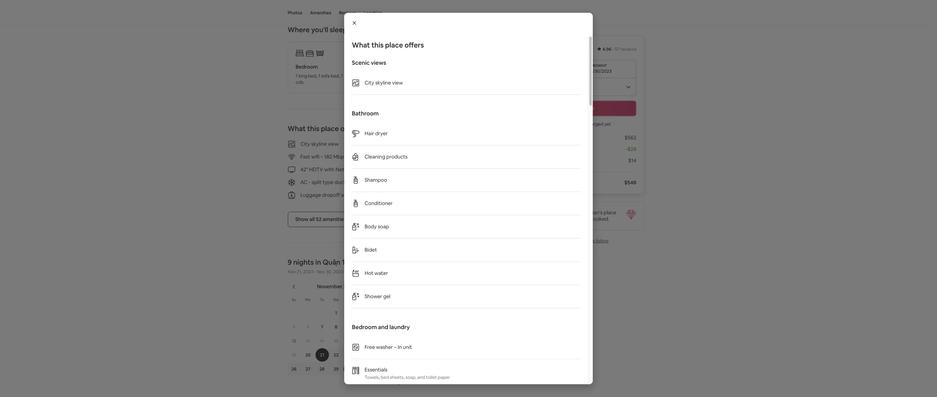 Task type: locate. For each thing, give the bounding box(es) containing it.
1 vertical spatial –
[[437, 166, 439, 173]]

15 button
[[329, 334, 343, 348]]

1 vertical spatial city skyline view
[[301, 141, 339, 147]]

0 vertical spatial view
[[392, 79, 403, 86]]

0 horizontal spatial free
[[365, 344, 375, 350]]

nov left 30,
[[317, 269, 325, 275]]

tu
[[320, 297, 324, 302]]

november 2023
[[317, 283, 355, 290]]

water
[[375, 270, 388, 276]]

1 horizontal spatial bedroom
[[352, 323, 377, 331]]

city inside what this place offers dialog
[[365, 79, 374, 86]]

0 horizontal spatial washer
[[376, 344, 393, 350]]

hair
[[365, 130, 374, 137]]

where
[[288, 25, 310, 34]]

wifi
[[311, 153, 320, 160]]

2 vertical spatial place
[[604, 209, 617, 216]]

this for skyline
[[307, 124, 320, 133]]

0 horizontal spatial place
[[321, 124, 339, 133]]

1 horizontal spatial on
[[534, 216, 540, 222]]

this left listing
[[587, 238, 595, 244]]

$28
[[628, 146, 637, 152]]

free right 16 button
[[365, 344, 375, 350]]

bedroom inside what this place offers dialog
[[352, 323, 377, 331]]

1 vertical spatial city
[[301, 141, 310, 147]]

amenities button
[[310, 0, 331, 26]]

1 vertical spatial skyline
[[311, 141, 327, 147]]

8
[[335, 324, 338, 330]]

1 horizontal spatial view
[[392, 79, 403, 86]]

washer down the dedicated workspace
[[419, 166, 436, 173]]

skyline down living room
[[375, 79, 391, 86]]

show all 52 amenities
[[295, 216, 346, 223]]

type
[[323, 179, 334, 186]]

0 horizontal spatial and
[[378, 323, 388, 331]]

- right ac
[[309, 179, 311, 186]]

unit
[[446, 166, 455, 173], [403, 344, 412, 350]]

city
[[365, 79, 374, 86], [301, 141, 310, 147]]

view up 182
[[328, 141, 339, 147]]

1 horizontal spatial in
[[440, 166, 445, 173]]

0 horizontal spatial nov
[[288, 269, 296, 275]]

place inside what this place offers dialog
[[385, 40, 403, 49]]

1 vertical spatial bedroom
[[352, 323, 377, 331]]

bedroom inside bedroom 1 king bed, 1 sofa bed, 1 crib
[[296, 63, 318, 70]]

in down 'workspace'
[[440, 166, 445, 173]]

what this place offers for views
[[352, 40, 424, 49]]

ac
[[301, 179, 308, 186]]

what this place offers dialog
[[344, 13, 593, 397]]

offers inside dialog
[[405, 40, 424, 49]]

0 horizontal spatial view
[[328, 141, 339, 147]]

free washer – in unit inside what this place offers dialog
[[365, 344, 412, 350]]

split
[[312, 179, 322, 186]]

0 vertical spatial bedroom
[[296, 63, 318, 70]]

nights
[[293, 258, 314, 267]]

7 button
[[315, 320, 329, 334]]

usually
[[563, 216, 578, 222]]

1 horizontal spatial washer
[[419, 166, 436, 173]]

1 vertical spatial place
[[321, 124, 339, 133]]

is left a
[[545, 209, 548, 216]]

free down dedicated at the left top of page
[[407, 166, 418, 173]]

bed,
[[308, 73, 317, 79], [331, 73, 340, 79]]

- down $562
[[626, 146, 628, 152]]

washer
[[419, 166, 436, 173], [376, 344, 393, 350]]

16 button
[[343, 334, 357, 348]]

what for city
[[288, 124, 306, 133]]

10
[[362, 324, 367, 330]]

1 vertical spatial -
[[309, 179, 311, 186]]

what up fast
[[288, 124, 306, 133]]

0 vertical spatial what this place offers
[[352, 40, 424, 49]]

bedroom 1 king bed, 1 sofa bed, 1 crib
[[296, 63, 343, 85]]

reserve
[[576, 105, 595, 112]]

9 nights in quận 1 nov 21, 2023 - nov 30, 2023
[[288, 258, 345, 275]]

– down the dedicated workspace
[[437, 166, 439, 173]]

place up 182
[[321, 124, 339, 133]]

and left laundry at the bottom
[[378, 323, 388, 331]]

28
[[320, 366, 325, 372]]

-
[[626, 146, 628, 152], [309, 179, 311, 186], [314, 269, 316, 275]]

1 vertical spatial free washer – in unit
[[365, 344, 412, 350]]

1 right quận
[[342, 258, 345, 267]]

1 horizontal spatial free
[[407, 166, 418, 173]]

is inside circadian's place on airbnb is usually fully booked.
[[558, 216, 561, 222]]

you won't be charged yet
[[559, 121, 611, 127]]

king
[[299, 73, 307, 79]]

and left toilet
[[418, 374, 425, 380]]

0 horizontal spatial bedroom
[[296, 63, 318, 70]]

this inside dialog
[[372, 40, 384, 49]]

– left 182
[[321, 153, 323, 160]]

what this place offers inside dialog
[[352, 40, 424, 49]]

hot
[[365, 270, 374, 276]]

fast wifi – 182 mbps
[[301, 153, 346, 160]]

essentials towels, bed sheets, soap, and toilet paper
[[365, 366, 450, 380]]

nov left 21,
[[288, 269, 296, 275]]

0 horizontal spatial unit
[[403, 344, 412, 350]]

in down laundry at the bottom
[[398, 344, 402, 350]]

1 vertical spatial in
[[398, 344, 402, 350]]

on left airbnb
[[534, 216, 540, 222]]

1 horizontal spatial nov
[[317, 269, 325, 275]]

is
[[545, 209, 548, 216], [558, 216, 561, 222]]

listing
[[596, 238, 609, 244]]

2 vertical spatial -
[[314, 269, 316, 275]]

30 button
[[343, 362, 357, 376]]

0 horizontal spatial in
[[398, 344, 402, 350]]

0 vertical spatial free washer – in unit
[[407, 166, 455, 173]]

14 button
[[315, 334, 329, 348]]

0 horizontal spatial bed,
[[308, 73, 317, 79]]

report this listing button
[[562, 238, 609, 244]]

2023 right 21,
[[303, 269, 313, 275]]

bed, right sofa
[[331, 73, 340, 79]]

1 horizontal spatial city skyline view
[[365, 79, 403, 86]]

1 nov from the left
[[288, 269, 296, 275]]

hdtv
[[309, 166, 323, 173]]

2 horizontal spatial this
[[587, 238, 595, 244]]

shower gel
[[365, 293, 391, 300]]

washer down bedroom and laundry
[[376, 344, 393, 350]]

luggage
[[301, 192, 321, 198]]

182
[[324, 153, 332, 160]]

fr
[[363, 297, 366, 302]]

1 vertical spatial washer
[[376, 344, 393, 350]]

this up views
[[372, 40, 384, 49]]

unit down 3 button at bottom
[[403, 344, 412, 350]]

place right circadian's
[[604, 209, 617, 216]]

circadian's
[[577, 209, 603, 216]]

what up scenic
[[352, 40, 370, 49]]

skyline up wifi
[[311, 141, 327, 147]]

place up room
[[385, 40, 403, 49]]

december
[[424, 283, 449, 290]]

26 button
[[287, 362, 301, 376]]

1 horizontal spatial -
[[314, 269, 316, 275]]

reviews button
[[339, 0, 356, 26]]

2 horizontal spatial –
[[437, 166, 439, 173]]

30
[[348, 366, 353, 372]]

0 horizontal spatial on
[[449, 192, 455, 198]]

1 vertical spatial on
[[534, 216, 540, 222]]

0 vertical spatial what
[[352, 40, 370, 49]]

show all 52 amenities button
[[288, 212, 354, 227]]

– down laundry at the bottom
[[394, 344, 397, 350]]

free washer – in unit down the dedicated workspace
[[407, 166, 455, 173]]

on
[[449, 192, 455, 198], [534, 216, 540, 222]]

31 button
[[394, 376, 408, 390]]

13
[[306, 338, 310, 344]]

12, tuesday, december 2023. available. there is a 2 night minimum stay requirement. select as check-in date. button
[[422, 334, 435, 348]]

bed, right king at the left top of the page
[[308, 73, 317, 79]]

30, saturday, december 2023. available. there is a 2 night minimum stay requirement. select as check-in date. button
[[478, 362, 492, 376]]

1 vertical spatial this
[[307, 124, 320, 133]]

1 horizontal spatial this
[[372, 40, 384, 49]]

you'll
[[311, 25, 328, 34]]

on inside circadian's place on airbnb is usually fully booked.
[[534, 216, 540, 222]]

free washer – in unit down bedroom and laundry
[[365, 344, 412, 350]]

1 horizontal spatial and
[[418, 374, 425, 380]]

0 vertical spatial -
[[626, 146, 628, 152]]

0 horizontal spatial this
[[307, 124, 320, 133]]

city skyline view up fast wifi – 182 mbps
[[301, 141, 339, 147]]

·
[[613, 46, 614, 52]]

0 vertical spatial washer
[[419, 166, 436, 173]]

crib
[[296, 79, 304, 85]]

2 horizontal spatial -
[[626, 146, 628, 152]]

what this place offers up views
[[352, 40, 424, 49]]

0 horizontal spatial –
[[321, 153, 323, 160]]

1 horizontal spatial bed,
[[331, 73, 340, 79]]

3 button
[[394, 320, 408, 334]]

1 horizontal spatial city
[[365, 79, 374, 86]]

what inside dialog
[[352, 40, 370, 49]]

rare
[[553, 209, 563, 216]]

unit down 'workspace'
[[446, 166, 455, 173]]

7, thursday, december 2023. available. there is a 2 night minimum stay requirement. select as check-in date. button
[[450, 320, 463, 334]]

6, wednesday, december 2023. available. there is a 2 night minimum stay requirement. select as check-in date. button
[[436, 320, 449, 334]]

1 vertical spatial unit
[[403, 344, 412, 350]]

dropoff
[[322, 192, 340, 198]]

0 horizontal spatial offers
[[340, 124, 360, 133]]

0 horizontal spatial what
[[288, 124, 306, 133]]

on for property
[[449, 192, 455, 198]]

1 down we
[[335, 310, 337, 316]]

place for views
[[385, 40, 403, 49]]

city skyline view down living room
[[365, 79, 403, 86]]

1 horizontal spatial is
[[558, 216, 561, 222]]

city up fast
[[301, 141, 310, 147]]

29, friday, december 2023. available. there is a 2 night minimum stay requirement. select as check-in date. button
[[464, 362, 478, 376]]

what this place offers up fast wifi – 182 mbps
[[288, 124, 360, 133]]

0 vertical spatial this
[[372, 40, 384, 49]]

this up wifi
[[307, 124, 320, 133]]

on for airbnb
[[534, 216, 540, 222]]

security
[[407, 192, 427, 198]]

what this place offers
[[352, 40, 424, 49], [288, 124, 360, 133]]

free washer – in unit
[[407, 166, 455, 173], [365, 344, 412, 350]]

- down in
[[314, 269, 316, 275]]

skyline
[[375, 79, 391, 86], [311, 141, 327, 147]]

19
[[292, 352, 296, 358]]

city down living
[[365, 79, 374, 86]]

paper
[[438, 374, 450, 380]]

0 vertical spatial place
[[385, 40, 403, 49]]

1 horizontal spatial offers
[[405, 40, 424, 49]]

with
[[324, 166, 335, 173]]

0 vertical spatial unit
[[446, 166, 455, 173]]

15, friday, december 2023. available. there is a 2 night minimum stay requirement. select as check-in date. button
[[464, 334, 478, 348]]

place inside circadian's place on airbnb is usually fully booked.
[[604, 209, 617, 216]]

you
[[559, 121, 567, 127]]

1 vertical spatial what
[[288, 124, 306, 133]]

1 vertical spatial offers
[[340, 124, 360, 133]]

0 vertical spatial skyline
[[375, 79, 391, 86]]

1 vertical spatial free
[[365, 344, 375, 350]]

0 vertical spatial –
[[321, 153, 323, 160]]

airbnb
[[541, 216, 557, 222]]

8 button
[[329, 320, 343, 334]]

1 horizontal spatial –
[[394, 344, 397, 350]]

28 button
[[315, 362, 329, 376]]

3
[[399, 324, 402, 330]]

what this place offers for skyline
[[288, 124, 360, 133]]

2 bed, from the left
[[331, 73, 340, 79]]

in
[[440, 166, 445, 173], [398, 344, 402, 350]]

0 vertical spatial city skyline view
[[365, 79, 403, 86]]

2 vertical spatial –
[[394, 344, 397, 350]]

view
[[392, 79, 403, 86], [328, 141, 339, 147]]

on right 'cameras' at the left of page
[[449, 192, 455, 198]]

is left 'usually'
[[558, 216, 561, 222]]

and inside essentials towels, bed sheets, soap, and toilet paper
[[418, 374, 425, 380]]

location button
[[364, 0, 382, 26]]

this for views
[[372, 40, 384, 49]]

reserve button
[[534, 101, 637, 116]]

11/30/2023 button
[[534, 60, 637, 78]]

0 vertical spatial offers
[[405, 40, 424, 49]]

1 vertical spatial and
[[418, 374, 425, 380]]

offers for city skyline view
[[340, 124, 360, 133]]

2 horizontal spatial place
[[604, 209, 617, 216]]

0 vertical spatial on
[[449, 192, 455, 198]]

november
[[317, 283, 342, 290]]

view down room
[[392, 79, 403, 86]]

5, tuesday, december 2023. available. there is a 2 night minimum stay requirement. select as check-in date. button
[[422, 320, 435, 334]]

kitchen
[[407, 141, 425, 147]]

2023 up th
[[344, 283, 355, 290]]

1 horizontal spatial what
[[352, 40, 370, 49]]

1 horizontal spatial place
[[385, 40, 403, 49]]

1 horizontal spatial skyline
[[375, 79, 391, 86]]

1 vertical spatial what this place offers
[[288, 124, 360, 133]]

9, saturday, december 2023. available. there is a 2 night minimum stay requirement. select as check-in date. button
[[478, 320, 492, 334]]

1 inside 9 nights in quận 1 nov 21, 2023 - nov 30, 2023
[[342, 258, 345, 267]]

1 inside button
[[335, 310, 337, 316]]

0 vertical spatial city
[[365, 79, 374, 86]]

2 vertical spatial this
[[587, 238, 595, 244]]

this
[[372, 40, 384, 49], [307, 124, 320, 133], [587, 238, 595, 244]]

1 left sofa
[[318, 73, 320, 79]]



Task type: describe. For each thing, give the bounding box(es) containing it.
washer inside what this place offers dialog
[[376, 344, 393, 350]]

– inside what this place offers dialog
[[394, 344, 397, 350]]

toilet
[[426, 374, 437, 380]]

in
[[315, 258, 321, 267]]

mbps
[[333, 153, 346, 160]]

report this listing
[[572, 238, 609, 244]]

bedroom and laundry
[[352, 323, 410, 331]]

0 horizontal spatial city
[[301, 141, 310, 147]]

location
[[364, 10, 382, 16]]

we
[[333, 297, 339, 302]]

1 vertical spatial view
[[328, 141, 339, 147]]

22
[[334, 352, 339, 358]]

calendar application
[[280, 276, 710, 395]]

14
[[320, 338, 324, 344]]

42" hdtv with netflix
[[301, 166, 351, 173]]

28, thursday, december 2023. available. there is a 2 night minimum stay requirement. select as check-in date. button
[[450, 362, 463, 376]]

0 horizontal spatial city skyline view
[[301, 141, 339, 147]]

27
[[306, 366, 311, 372]]

free inside what this place offers dialog
[[365, 344, 375, 350]]

system
[[356, 179, 372, 186]]

offers for scenic views
[[405, 40, 424, 49]]

11/30/2023
[[589, 68, 612, 74]]

4.96
[[603, 46, 612, 52]]

charged
[[587, 121, 604, 127]]

netflix
[[336, 166, 351, 173]]

57
[[615, 46, 620, 52]]

hot water
[[365, 270, 388, 276]]

31
[[398, 380, 403, 386]]

12
[[292, 338, 296, 344]]

8, friday, december 2023. available. there is a 2 night minimum stay requirement. select as check-in date. button
[[464, 320, 478, 334]]

this
[[534, 209, 544, 216]]

cleaning
[[365, 153, 385, 160]]

view inside what this place offers dialog
[[392, 79, 403, 86]]

living
[[367, 63, 381, 70]]

11
[[376, 324, 380, 330]]

0 horizontal spatial -
[[309, 179, 311, 186]]

luggage dropoff allowed
[[301, 192, 359, 198]]

ductless
[[335, 179, 354, 186]]

14, thursday, december 2023. available. there is a 2 night minimum stay requirement. select as check-in date. button
[[450, 334, 463, 348]]

in inside what this place offers dialog
[[398, 344, 402, 350]]

essentials
[[365, 366, 388, 373]]

reviews
[[621, 46, 637, 52]]

su
[[292, 297, 296, 302]]

be
[[580, 121, 586, 127]]

gel
[[383, 293, 391, 300]]

42"
[[301, 166, 308, 173]]

report
[[572, 238, 587, 244]]

2023 right 30,
[[333, 269, 344, 275]]

conditioner
[[365, 200, 393, 207]]

0 vertical spatial in
[[440, 166, 445, 173]]

workspace
[[433, 153, 459, 160]]

place for skyline
[[321, 124, 339, 133]]

booked.
[[590, 216, 610, 222]]

10 button
[[357, 320, 371, 334]]

$548
[[625, 179, 637, 186]]

21 button
[[315, 348, 329, 362]]

won't
[[568, 121, 579, 127]]

circadian's place on airbnb is usually fully booked.
[[534, 209, 617, 222]]

1 horizontal spatial unit
[[446, 166, 455, 173]]

photos
[[288, 10, 302, 16]]

cameras
[[428, 192, 448, 198]]

2 nov from the left
[[317, 269, 325, 275]]

city skyline view inside what this place offers dialog
[[365, 79, 403, 86]]

allowed
[[341, 192, 359, 198]]

13 button
[[301, 334, 315, 348]]

views
[[371, 59, 386, 66]]

16, saturday, december 2023. available. there is a 2 night minimum stay requirement. select as check-in date. button
[[478, 334, 492, 348]]

quận
[[323, 258, 341, 267]]

-$28
[[626, 146, 637, 152]]

27 button
[[301, 362, 315, 376]]

$562
[[625, 134, 637, 141]]

reviews
[[339, 10, 356, 16]]

12 button
[[287, 334, 301, 348]]

25, monday, december 2023. available. there is a 2 night minimum stay requirement. select as check-in date. button
[[408, 362, 421, 376]]

shower
[[365, 293, 382, 300]]

1 bed, from the left
[[308, 73, 317, 79]]

dedicated
[[407, 153, 432, 160]]

26
[[292, 366, 297, 372]]

room
[[382, 63, 395, 70]]

bedroom for bedroom 1 king bed, 1 sofa bed, 1 crib
[[296, 63, 318, 70]]

security cameras on property
[[407, 192, 477, 198]]

unit inside what this place offers dialog
[[403, 344, 412, 350]]

1 left king at the left top of the page
[[296, 73, 298, 79]]

15
[[334, 338, 338, 344]]

0 horizontal spatial is
[[545, 209, 548, 216]]

dryer
[[375, 130, 388, 137]]

a
[[550, 209, 552, 216]]

photos button
[[288, 0, 302, 26]]

4.96 · 57 reviews
[[603, 46, 637, 52]]

hair dryer
[[365, 130, 388, 137]]

11 button
[[371, 320, 385, 334]]

bidet
[[365, 246, 377, 253]]

what for scenic
[[352, 40, 370, 49]]

bedroom for bedroom and laundry
[[352, 323, 377, 331]]

fast
[[301, 153, 310, 160]]

5
[[293, 324, 295, 330]]

0 vertical spatial and
[[378, 323, 388, 331]]

21,
[[297, 269, 302, 275]]

2023 right december
[[450, 283, 462, 290]]

0 horizontal spatial skyline
[[311, 141, 327, 147]]

6 button
[[301, 320, 315, 334]]

living room
[[367, 63, 395, 70]]

skyline inside what this place offers dialog
[[375, 79, 391, 86]]

- inside 9 nights in quận 1 nov 21, 2023 - nov 30, 2023
[[314, 269, 316, 275]]

scenic views
[[352, 59, 386, 66]]

13, wednesday, december 2023. available. there is a 2 night minimum stay requirement. select as check-in date. button
[[436, 334, 449, 348]]

$14
[[629, 157, 637, 164]]

1 right sofa
[[341, 73, 343, 79]]

0 vertical spatial free
[[407, 166, 418, 173]]

all
[[310, 216, 315, 223]]

6
[[307, 324, 309, 330]]



Task type: vqa. For each thing, say whether or not it's contained in the screenshot.
the What this place offers
yes



